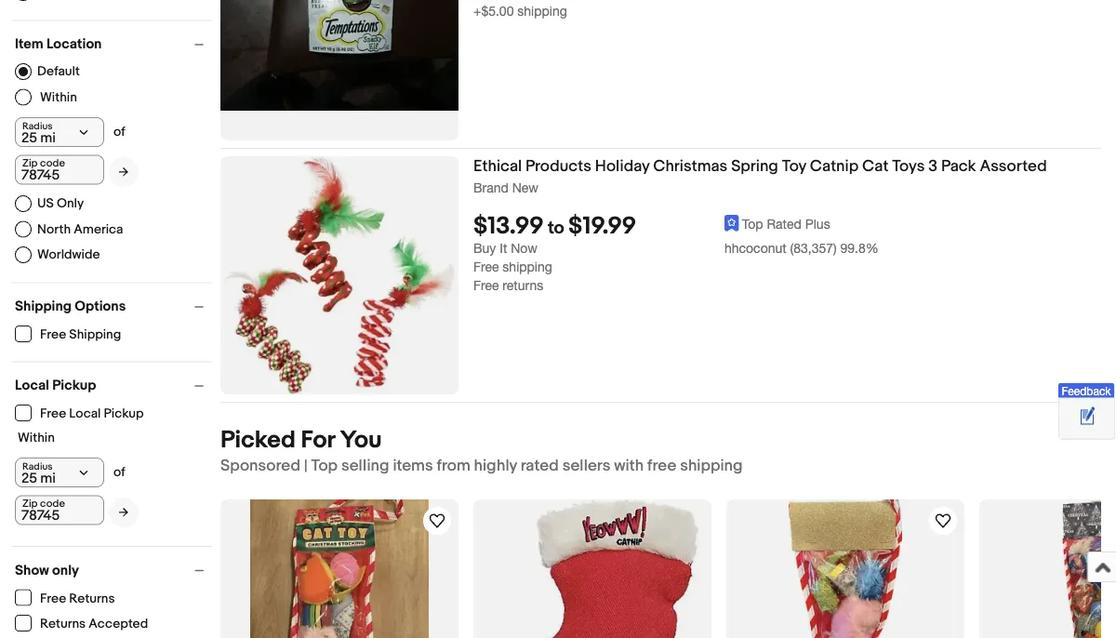 Task type: describe. For each thing, give the bounding box(es) containing it.
catnip
[[810, 156, 859, 176]]

vo-toys cat toy catnip holiday stocking 17 piece christmas sock ball mouse pom image
[[1009, 499, 1116, 638]]

assorted
[[980, 156, 1047, 176]]

yeowww! duckyworld 100% organic catnip cat christmas holiday stocking toys image
[[486, 499, 699, 638]]

$19.99
[[568, 212, 636, 241]]

top inside picked for you sponsored | top selling items from highly rated sellers with free shipping
[[311, 456, 338, 476]]

default
[[37, 63, 80, 79]]

accepted
[[89, 616, 148, 632]]

you
[[340, 426, 382, 454]]

us only
[[37, 196, 84, 211]]

free shipping
[[40, 327, 121, 343]]

for
[[301, 426, 335, 454]]

free for free returns
[[40, 591, 66, 606]]

ethical products holiday christmas spring toy catnip cat toys 3 pack assorted image
[[225, 156, 454, 394]]

to
[[548, 217, 564, 239]]

only
[[52, 562, 79, 579]]

only
[[57, 196, 84, 211]]

default link
[[15, 63, 80, 80]]

free down buy
[[473, 259, 499, 274]]

cat
[[862, 156, 889, 176]]

feedback
[[1062, 385, 1111, 398]]

0 vertical spatial shipping
[[517, 3, 567, 19]]

watch vo-toys cat toy catnip holiday stocking 8 piece christmas b version xpet sponge image
[[426, 510, 448, 532]]

free returns link
[[15, 589, 116, 606]]

item
[[15, 36, 43, 53]]

99.8%
[[840, 240, 879, 255]]

spring
[[731, 156, 778, 176]]

free shipping link
[[15, 326, 122, 343]]

0 vertical spatial pickup
[[52, 377, 96, 394]]

local pickup
[[15, 377, 96, 394]]

from
[[437, 456, 470, 476]]

1 horizontal spatial local
[[69, 406, 101, 422]]

free for free shipping
[[40, 327, 66, 343]]

item location
[[15, 36, 102, 53]]

1 vertical spatial within
[[18, 430, 55, 446]]

returns accepted
[[40, 616, 148, 632]]

us
[[37, 196, 54, 211]]

sponsored
[[220, 456, 300, 476]]

show
[[15, 562, 49, 579]]

plus
[[805, 216, 830, 231]]

it
[[500, 240, 507, 255]]

free left returns
[[473, 277, 499, 293]]

products
[[526, 156, 591, 176]]

brand
[[473, 180, 509, 195]]

pack
[[941, 156, 976, 176]]

shipping inside free shipping link
[[69, 327, 121, 343]]

watch vo-toys cat toy catnip holiday cheer stocking 8 piece christmas 2022 version image
[[932, 510, 954, 532]]

worldwide
[[37, 247, 100, 263]]

worldwide link
[[15, 246, 100, 263]]

free local pickup link
[[15, 405, 145, 422]]

vo-toys cat toy catnip holiday stocking 8 piece christmas b version xpet sponge image
[[250, 499, 429, 638]]

show only
[[15, 562, 79, 579]]

new
[[512, 180, 539, 195]]

selling
[[341, 456, 389, 476]]

1 vertical spatial pickup
[[104, 406, 144, 422]]

north america link
[[15, 221, 123, 238]]

(83,357)
[[790, 240, 837, 255]]

ethical products holiday christmas spring toy catnip cat toys 3 pack assorted link
[[473, 156, 1101, 179]]

with
[[614, 456, 644, 476]]

toys
[[892, 156, 925, 176]]

sellers
[[562, 456, 610, 476]]

vo-toys cat toy catnip holiday cheer stocking 8 piece christmas 2022 version image
[[789, 499, 902, 638]]



Task type: locate. For each thing, give the bounding box(es) containing it.
free
[[647, 456, 677, 476]]

apply within filter image up america
[[119, 166, 128, 178]]

returns up "returns accepted"
[[69, 591, 115, 606]]

rated
[[767, 216, 802, 231]]

hhcoconut (83,357) 99.8% free shipping free returns
[[473, 240, 879, 293]]

of down free local pickup
[[113, 465, 125, 480]]

rated
[[521, 456, 559, 476]]

of for location
[[113, 124, 125, 140]]

shipping inside picked for you sponsored | top selling items from highly rated sellers with free shipping
[[680, 456, 743, 476]]

$13.99 to $19.99
[[473, 212, 636, 241]]

shipping
[[15, 298, 72, 315], [69, 327, 121, 343]]

us only link
[[15, 195, 84, 212]]

picked
[[220, 426, 296, 454]]

apply within filter image for local pickup
[[119, 506, 128, 518]]

0 vertical spatial returns
[[69, 591, 115, 606]]

0 vertical spatial shipping
[[15, 298, 72, 315]]

1 vertical spatial returns
[[40, 616, 86, 632]]

show only button
[[15, 562, 212, 579]]

|
[[304, 456, 308, 476]]

None text field
[[15, 155, 104, 185]]

hhcoconut
[[725, 240, 787, 255]]

1 vertical spatial apply within filter image
[[119, 506, 128, 518]]

0 horizontal spatial pickup
[[52, 377, 96, 394]]

local
[[15, 377, 49, 394], [69, 406, 101, 422]]

1 vertical spatial shipping
[[503, 259, 552, 274]]

ethical
[[473, 156, 522, 176]]

shipping inside hhcoconut (83,357) 99.8% free shipping free returns
[[503, 259, 552, 274]]

buy
[[473, 240, 496, 255]]

of for pickup
[[113, 465, 125, 480]]

free down local pickup
[[40, 406, 66, 422]]

1 vertical spatial local
[[69, 406, 101, 422]]

local up free local pickup link
[[15, 377, 49, 394]]

returns inside returns accepted link
[[40, 616, 86, 632]]

1 apply within filter image from the top
[[119, 166, 128, 178]]

within
[[40, 89, 77, 105], [18, 430, 55, 446]]

returns inside free returns link
[[69, 591, 115, 606]]

returns down free returns link
[[40, 616, 86, 632]]

returns
[[503, 277, 543, 293]]

pickup down local pickup 'dropdown button'
[[104, 406, 144, 422]]

shipping up free shipping link
[[15, 298, 72, 315]]

picked for you sponsored | top selling items from highly rated sellers with free shipping
[[220, 426, 743, 476]]

local down local pickup 'dropdown button'
[[69, 406, 101, 422]]

shipping options
[[15, 298, 126, 315]]

+$5.00 shipping
[[473, 3, 567, 19]]

shipping down now
[[503, 259, 552, 274]]

2 apply within filter image from the top
[[119, 506, 128, 518]]

2 vertical spatial shipping
[[680, 456, 743, 476]]

shipping right +$5.00 at top
[[517, 3, 567, 19]]

free local pickup
[[40, 406, 144, 422]]

returns accepted link
[[15, 615, 149, 632]]

highly
[[474, 456, 517, 476]]

0 vertical spatial within
[[40, 89, 77, 105]]

ethical products holiday christmas spring toy catnip cat toys 3 pack assorted heading
[[473, 156, 1047, 176]]

returns
[[69, 591, 115, 606], [40, 616, 86, 632]]

of down item location dropdown button
[[113, 124, 125, 140]]

0 vertical spatial of
[[113, 124, 125, 140]]

location
[[46, 36, 102, 53]]

within down default
[[40, 89, 77, 105]]

toy
[[782, 156, 806, 176]]

shipping right free
[[680, 456, 743, 476]]

shipping
[[517, 3, 567, 19], [503, 259, 552, 274], [680, 456, 743, 476]]

1 vertical spatial of
[[113, 465, 125, 480]]

local pickup button
[[15, 377, 212, 394]]

within down free local pickup link
[[18, 430, 55, 446]]

apply within filter image for item location
[[119, 166, 128, 178]]

christmas
[[653, 156, 728, 176]]

top rated plus
[[742, 216, 830, 231]]

item location button
[[15, 36, 212, 53]]

1 vertical spatial shipping
[[69, 327, 121, 343]]

0 vertical spatial top
[[742, 216, 763, 231]]

2 of from the top
[[113, 465, 125, 480]]

1 horizontal spatial top
[[742, 216, 763, 231]]

top rated plus image
[[725, 215, 739, 232]]

0 horizontal spatial local
[[15, 377, 49, 394]]

north
[[37, 221, 71, 237]]

free returns
[[40, 591, 115, 606]]

options
[[75, 298, 126, 315]]

shipping options button
[[15, 298, 212, 315]]

apply within filter image
[[119, 166, 128, 178], [119, 506, 128, 518]]

top
[[742, 216, 763, 231], [311, 456, 338, 476]]

top right top rated plus icon
[[742, 216, 763, 231]]

free down shipping options
[[40, 327, 66, 343]]

of
[[113, 124, 125, 140], [113, 465, 125, 480]]

shipping down options
[[69, 327, 121, 343]]

$13.99
[[473, 212, 544, 241]]

pickup up free local pickup link
[[52, 377, 96, 394]]

holiday
[[595, 156, 650, 176]]

1 of from the top
[[113, 124, 125, 140]]

buy it now
[[473, 240, 538, 255]]

0 vertical spatial local
[[15, 377, 49, 394]]

apply within filter image up show only dropdown button at the left bottom
[[119, 506, 128, 518]]

pickup
[[52, 377, 96, 394], [104, 406, 144, 422]]

None text field
[[15, 495, 104, 525]]

now
[[511, 240, 538, 255]]

america
[[74, 221, 123, 237]]

1 vertical spatial top
[[311, 456, 338, 476]]

north america
[[37, 221, 123, 237]]

free for free local pickup
[[40, 406, 66, 422]]

1 horizontal spatial pickup
[[104, 406, 144, 422]]

ethical products holiday christmas spring toy catnip cat toys 3 pack assorted brand new
[[473, 156, 1047, 195]]

3
[[929, 156, 938, 176]]

free down show only
[[40, 591, 66, 606]]

items
[[393, 456, 433, 476]]

snacky elf bobble temptations cat treat toy for christmas image
[[220, 0, 459, 111]]

+$5.00
[[473, 3, 514, 19]]

0 horizontal spatial top
[[311, 456, 338, 476]]

0 vertical spatial apply within filter image
[[119, 166, 128, 178]]

free
[[473, 259, 499, 274], [473, 277, 499, 293], [40, 327, 66, 343], [40, 406, 66, 422], [40, 591, 66, 606]]

top right the |
[[311, 456, 338, 476]]



Task type: vqa. For each thing, say whether or not it's contained in the screenshot.
Tools at the left of the page
no



